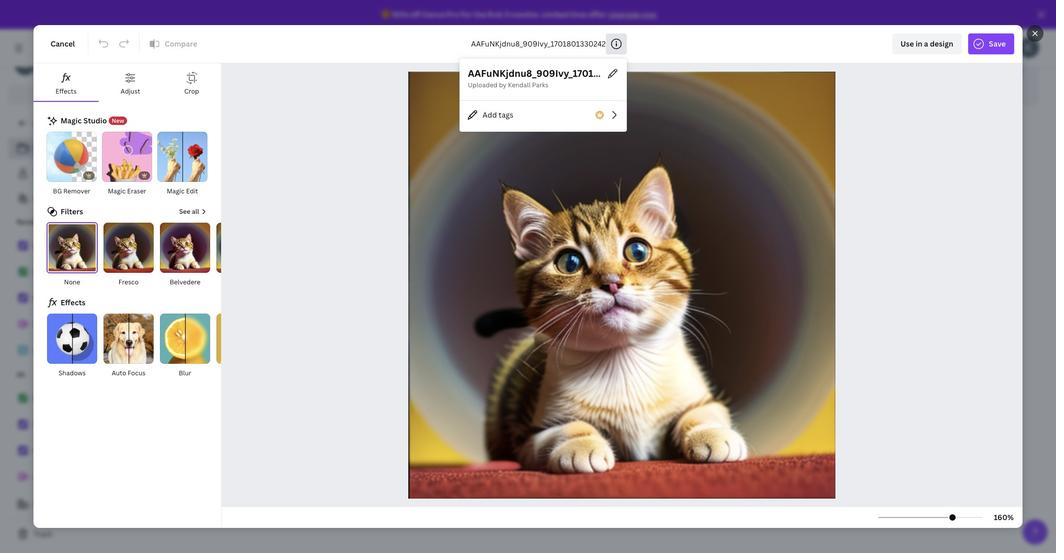 Task type: describe. For each thing, give the bounding box(es) containing it.
stay
[[157, 23, 177, 36]]

blur button
[[159, 314, 211, 379]]

personal
[[42, 55, 73, 65]]

3
[[505, 9, 509, 19]]

months
[[507, 502, 530, 511]]

g7b8ntapg8a6wmiomieqm2a.jpg
[[296, 489, 417, 499]]

now
[[642, 9, 657, 19]]

a for create a team
[[59, 500, 63, 510]]

create folder button
[[157, 64, 233, 85]]

9 for aafunkjdnu8_909ivy_1701801330242.png
[[199, 502, 203, 511]]

stay organized with folders
[[157, 23, 282, 36]]

days for g7b8ntapg8a6wmiomieqm2a.jpg
[[356, 502, 370, 511]]

thinking for second "me thinking" link from the top of the page
[[46, 446, 74, 456]]

me thinking for second "me thinking" link from the top of the page
[[33, 446, 74, 456]]

magic studio new
[[61, 116, 124, 126]]

untitled design for flow
[[33, 320, 88, 330]]

bg
[[53, 187, 62, 196]]

easily
[[221, 44, 241, 54]]

fresco
[[119, 278, 139, 287]]

new
[[112, 117, 124, 125]]

add tags button
[[460, 105, 627, 126]]

cancel
[[51, 39, 75, 49]]

your projects
[[33, 168, 80, 178]]

shadows button
[[46, 314, 98, 379]]

the-
[[447, 489, 463, 499]]

create for create a folder to easily organize your personal and team content.
[[157, 44, 180, 54]]

crop
[[184, 87, 199, 96]]

uploaded inside g7b8ntapg8a6wmiomieqm2a.jpg image • uploaded 9 days ago
[[319, 502, 349, 511]]

uploaded inside aafunkjdnu8_909ivy_1701801330242.png image • uploaded 9 days ago
[[168, 502, 198, 511]]

back
[[33, 118, 50, 128]]

upgrade
[[609, 9, 640, 19]]

folders
[[249, 23, 282, 36]]

by-
[[518, 489, 530, 499]]

1 horizontal spatial to
[[211, 44, 219, 54]]

upgrade now button
[[609, 9, 657, 19]]

designs button
[[144, 171, 215, 192]]

2 untitled design link from the top
[[8, 340, 136, 362]]

canva inside get canva pro button
[[64, 89, 86, 99]]

1 flow link from the top
[[8, 262, 136, 284]]

me inside the me thinking meme
[[750, 307, 761, 317]]

create folder
[[178, 69, 225, 79]]

ago inside the-thinker-statue-by-auguste-rodin.jpg image • uploaded 5 months ago
[[532, 502, 543, 511]]

offer.
[[588, 9, 608, 19]]

create a folder to easily organize your personal and team content.
[[157, 44, 389, 54]]

use in a design button
[[893, 33, 963, 54]]

cancel button
[[42, 33, 84, 54]]

1 flyer from the top
[[33, 294, 51, 303]]

2 flow link from the top
[[8, 388, 136, 410]]

eraser
[[127, 187, 146, 196]]

save button
[[969, 33, 1015, 54]]

days for aafunkjdnu8_909ivy_1701801330242.png
[[205, 502, 219, 511]]

home
[[61, 118, 82, 128]]

untitled design button for untitled design video
[[447, 306, 503, 319]]

compare
[[165, 39, 197, 49]]

flow button
[[144, 306, 160, 319]]

belvedere
[[170, 278, 201, 287]]

magic eraser
[[108, 187, 146, 196]]

aafunkjdnu8_909ivy_1701801330242.png button
[[144, 488, 296, 501]]

get canva pro
[[49, 89, 100, 99]]

your
[[274, 44, 290, 54]]

in
[[916, 39, 923, 49]]

shared with you link
[[8, 188, 136, 209]]

months.
[[511, 9, 540, 19]]

top level navigation element
[[92, 38, 420, 59]]

doc
[[599, 320, 611, 329]]

remover
[[63, 187, 90, 196]]

aafunkjdnu8_909ivy_1701801330242.png image • uploaded 9 days ago
[[144, 489, 296, 511]]

thinking for 1st "me thinking" link from the top
[[46, 241, 74, 251]]

shared
[[33, 194, 58, 204]]

back to home
[[33, 118, 82, 128]]

parks
[[533, 81, 549, 89]]

shadows
[[59, 369, 86, 378]]

add
[[483, 110, 497, 120]]

0 vertical spatial folder
[[188, 44, 210, 54]]

the-thinker-statue-by-auguste-rodin.jpg button
[[447, 488, 595, 501]]

untitled design for flyer
[[33, 473, 88, 482]]

magic edit button
[[157, 131, 208, 197]]

ago for g7b8ntapg8a6wmiomieqm2a.jpg
[[372, 502, 383, 511]]

🎁
[[382, 9, 391, 19]]

magic for eraser
[[108, 187, 126, 196]]

bg remover
[[53, 187, 90, 196]]

me for 1st "me thinking" link from the top
[[33, 241, 44, 251]]

untitled design video
[[447, 307, 503, 329]]

organize
[[243, 44, 272, 54]]

2 untitled design from the top
[[33, 346, 88, 356]]

me thinking for 1st "me thinking" link from the top
[[33, 241, 74, 251]]

• inside the-thinker-statue-by-auguste-rodin.jpg image • uploaded 5 months ago
[[467, 502, 469, 511]]

starred link
[[144, 110, 287, 148]]

aafunkjdnu8_909ivy_1701801330242.png
[[144, 489, 296, 499]]

create for create folder
[[178, 69, 202, 79]]

design
[[931, 39, 954, 49]]

your
[[33, 168, 50, 178]]

g7b8ntapg8a6wmiomieqm2a.jpg image • uploaded 9 days ago
[[296, 489, 417, 511]]

statue-
[[492, 489, 518, 499]]

me thinking button
[[750, 306, 792, 319]]

you
[[77, 194, 90, 204]]

bg remover button
[[46, 131, 97, 197]]

create for create a team
[[33, 500, 57, 510]]

effects button
[[33, 63, 99, 101]]

studio
[[84, 116, 107, 126]]

organized
[[180, 23, 225, 36]]

adjust button
[[99, 63, 162, 101]]

folder inside button
[[203, 69, 225, 79]]

magic edit
[[167, 187, 198, 196]]

all projects
[[33, 143, 74, 153]]

designs
[[161, 172, 209, 189]]

0 vertical spatial team
[[340, 44, 358, 54]]

all projects link
[[8, 138, 136, 159]]

flow for first "flow" 'link'
[[33, 267, 49, 277]]

g7b8ntapg8a6wmiomieqm2a.jpg button
[[296, 488, 417, 501]]

magic for studio
[[61, 116, 82, 126]]

image inside the-thinker-statue-by-auguste-rodin.jpg image • uploaded 5 months ago
[[447, 502, 465, 511]]

team inside button
[[65, 500, 83, 510]]

a inside button
[[925, 39, 929, 49]]

untitled inside untitled design video
[[447, 307, 477, 317]]



Task type: vqa. For each thing, say whether or not it's contained in the screenshot.
bottom the Me thinking
yes



Task type: locate. For each thing, give the bounding box(es) containing it.
me thinking link
[[8, 235, 136, 257], [8, 441, 136, 463]]

pro inside button
[[87, 89, 100, 99]]

0 horizontal spatial team
[[65, 500, 83, 510]]

• inside aafunkjdnu8_909ivy_1701801330242.png image • uploaded 9 days ago
[[164, 502, 167, 511]]

ago down aafunkjdnu8_909ivy_1701801330242.png 'button'
[[220, 502, 231, 511]]

me for second "me thinking" link from the top of the page
[[33, 446, 44, 456]]

days inside g7b8ntapg8a6wmiomieqm2a.jpg image • uploaded 9 days ago
[[356, 502, 370, 511]]

2 list from the top
[[8, 235, 136, 362]]

compare button
[[144, 33, 206, 54]]

9 for g7b8ntapg8a6wmiomieqm2a.jpg
[[351, 502, 355, 511]]

3 untitled design from the top
[[33, 473, 88, 482]]

design inside untitled design doc
[[630, 307, 654, 317]]

ago inside g7b8ntapg8a6wmiomieqm2a.jpg image • uploaded 9 days ago
[[372, 502, 383, 511]]

9 down g7b8ntapg8a6wmiomieqm2a.jpg button
[[351, 502, 355, 511]]

magic for edit
[[167, 187, 185, 196]]

a for create a folder to easily organize your personal and team content.
[[182, 44, 186, 54]]

9
[[199, 502, 203, 511], [351, 502, 355, 511]]

untitled design link for flow
[[8, 467, 136, 489]]

trash
[[33, 530, 53, 539]]

create a team
[[33, 500, 83, 510]]

pro up magic studio new at the top of the page
[[87, 89, 100, 99]]

rodin.jpg
[[562, 489, 595, 499]]

0 vertical spatial thinking
[[46, 241, 74, 251]]

all left "shadows"
[[17, 370, 25, 379]]

0 horizontal spatial untitled design button
[[447, 306, 503, 319]]

flyer link down none
[[8, 288, 136, 310]]

create inside button
[[33, 500, 57, 510]]

1 horizontal spatial magic
[[108, 187, 126, 196]]

canva right the get at the left
[[64, 89, 86, 99]]

1 horizontal spatial team
[[340, 44, 358, 54]]

1 vertical spatial pro
[[87, 89, 100, 99]]

auto focus button
[[103, 314, 155, 379]]

1 vertical spatial team
[[65, 500, 83, 510]]

1 horizontal spatial with
[[227, 23, 247, 36]]

0 vertical spatial to
[[211, 44, 219, 54]]

canva
[[423, 9, 445, 19], [64, 89, 86, 99]]

0 vertical spatial with
[[227, 23, 247, 36]]

2 days from the left
[[356, 502, 370, 511]]

2 vertical spatial untitled design link
[[8, 467, 136, 489]]

2 vertical spatial flow
[[33, 394, 49, 404]]

kendall
[[508, 81, 531, 89]]

5
[[502, 502, 506, 511]]

untitled design link down none
[[8, 314, 136, 336]]

0 vertical spatial canva
[[423, 9, 445, 19]]

none button
[[46, 223, 98, 288]]

video
[[447, 320, 465, 329]]

0 horizontal spatial pro
[[87, 89, 100, 99]]

1 vertical spatial canva
[[64, 89, 86, 99]]

1 vertical spatial flyer
[[33, 420, 51, 430]]

edit
[[186, 187, 198, 196]]

1 horizontal spatial all
[[33, 143, 43, 153]]

list containing all projects
[[8, 138, 136, 209]]

flow link
[[8, 262, 136, 284], [8, 388, 136, 410]]

effects
[[56, 87, 77, 96], [61, 298, 86, 308]]

create up 'crop'
[[178, 69, 202, 79]]

.
[[657, 9, 658, 19]]

1 me thinking from the top
[[33, 241, 74, 251]]

9 inside aafunkjdnu8_909ivy_1701801330242.png image • uploaded 9 days ago
[[199, 502, 203, 511]]

uploaded
[[468, 81, 498, 89], [168, 502, 198, 511], [319, 502, 349, 511], [471, 502, 500, 511]]

1 untitled design link from the top
[[8, 314, 136, 336]]

belvedere button
[[159, 223, 211, 288]]

limited
[[542, 9, 569, 19]]

2 flyer link from the top
[[8, 414, 136, 436]]

create
[[157, 44, 180, 54], [178, 69, 202, 79], [33, 500, 57, 510]]

magic left studio
[[61, 116, 82, 126]]

trash link
[[8, 524, 136, 545]]

starred
[[184, 123, 211, 133]]

ago down g7b8ntapg8a6wmiomieqm2a.jpg button
[[372, 502, 383, 511]]

time
[[570, 9, 587, 19]]

1 vertical spatial me thinking
[[33, 446, 74, 456]]

days
[[205, 502, 219, 511], [356, 502, 370, 511]]

magic left edit
[[167, 187, 185, 196]]

0 horizontal spatial all
[[17, 370, 25, 379]]

1 vertical spatial folder
[[203, 69, 225, 79]]

days down aafunkjdnu8_909ivy_1701801330242.png 'button'
[[205, 502, 219, 511]]

2 vertical spatial create
[[33, 500, 57, 510]]

the-thinker-statue-by-auguste-rodin.jpg image • uploaded 5 months ago
[[447, 489, 595, 511]]

0 vertical spatial list
[[8, 138, 136, 209]]

0 vertical spatial effects
[[56, 87, 77, 96]]

projects for all projects
[[44, 143, 74, 153]]

0 horizontal spatial magic
[[61, 116, 82, 126]]

by
[[499, 81, 507, 89]]

see all
[[179, 207, 199, 216]]

0 horizontal spatial a
[[59, 500, 63, 510]]

2 me thinking link from the top
[[8, 441, 136, 463]]

aafunkjdnu8_909ivy_1701801330242
[[471, 39, 606, 49], [468, 67, 645, 80]]

aafunkjdnu8_909ivy_1701801330242 button
[[468, 67, 645, 80]]

0 vertical spatial me
[[33, 241, 44, 251]]

untitled design link for me thinking
[[8, 314, 136, 336]]

untitled design link up "shadows"
[[8, 340, 136, 362]]

1 vertical spatial all
[[17, 370, 25, 379]]

none
[[64, 278, 80, 287]]

all for all projects
[[33, 143, 43, 153]]

untitled design down none
[[33, 320, 88, 330]]

flyer
[[33, 294, 51, 303], [33, 420, 51, 430]]

untitled inside untitled design doc
[[599, 307, 628, 317]]

1 horizontal spatial image
[[296, 502, 314, 511]]

list
[[8, 138, 136, 209], [8, 235, 136, 362], [8, 388, 136, 515]]

image inside g7b8ntapg8a6wmiomieqm2a.jpg image • uploaded 9 days ago
[[296, 502, 314, 511]]

0 horizontal spatial ago
[[220, 502, 231, 511]]

0 vertical spatial projects
[[44, 143, 74, 153]]

list containing flow
[[8, 388, 136, 515]]

folder down organized
[[188, 44, 210, 54]]

projects for your projects
[[51, 168, 80, 178]]

folder down easily
[[203, 69, 225, 79]]

projects down back to home on the left of page
[[44, 143, 74, 153]]

1 vertical spatial me
[[750, 307, 761, 317]]

image for g7b8ntapg8a6wmiomieqm2a.jpg
[[296, 502, 314, 511]]

1 vertical spatial me thinking link
[[8, 441, 136, 463]]

untitled design button for untitled design doc
[[599, 306, 654, 319]]

1 horizontal spatial 9
[[351, 502, 355, 511]]

9 down aafunkjdnu8_909ivy_1701801330242.png 'button'
[[199, 502, 203, 511]]

0 horizontal spatial canva
[[64, 89, 86, 99]]

2 vertical spatial thinking
[[46, 446, 74, 456]]

uploaded left by on the left top of the page
[[468, 81, 498, 89]]

0 vertical spatial flyer link
[[8, 288, 136, 310]]

0 vertical spatial flyer
[[33, 294, 51, 303]]

1 horizontal spatial days
[[356, 502, 370, 511]]

1 horizontal spatial a
[[182, 44, 186, 54]]

2 vertical spatial untitled design
[[33, 473, 88, 482]]

a inside button
[[59, 500, 63, 510]]

to left easily
[[211, 44, 219, 54]]

2 vertical spatial me
[[33, 446, 44, 456]]

0 vertical spatial untitled design link
[[8, 314, 136, 336]]

uploaded down thinker-
[[471, 502, 500, 511]]

uploaded down aafunkjdnu8_909ivy_1701801330242.png 'button'
[[168, 502, 198, 511]]

effects down none
[[61, 298, 86, 308]]

1 9 from the left
[[199, 502, 203, 511]]

50%
[[393, 9, 409, 19]]

a down organized
[[182, 44, 186, 54]]

free
[[42, 66, 55, 75]]

team right and on the left
[[340, 44, 358, 54]]

ago inside aafunkjdnu8_909ivy_1701801330242.png image • uploaded 9 days ago
[[220, 502, 231, 511]]

aafunkjdnu8_909ivy_1701801330242 up parks
[[468, 67, 645, 80]]

all
[[192, 207, 199, 216]]

🎁 50% off canva pro for the first 3 months. limited time offer. upgrade now .
[[382, 9, 658, 19]]

3 list from the top
[[8, 388, 136, 515]]

0 vertical spatial all
[[33, 143, 43, 153]]

1 vertical spatial flyer link
[[8, 414, 136, 436]]

untitled design button up the video
[[447, 306, 503, 319]]

2 vertical spatial list
[[8, 388, 136, 515]]

1 vertical spatial create
[[178, 69, 202, 79]]

2 horizontal spatial a
[[925, 39, 929, 49]]

use
[[901, 39, 915, 49]]

image for aafunkjdnu8_909ivy_1701801330242.png
[[144, 502, 163, 511]]

untitled design up 'create a team'
[[33, 473, 88, 482]]

2 horizontal spatial image
[[447, 502, 465, 511]]

0 vertical spatial aafunkjdnu8_909ivy_1701801330242
[[471, 39, 606, 49]]

ago down 'auguste-'
[[532, 502, 543, 511]]

a up trash link
[[59, 500, 63, 510]]

0 vertical spatial create
[[157, 44, 180, 54]]

projects
[[44, 143, 74, 153], [51, 168, 80, 178]]

thinking inside the me thinking meme
[[763, 307, 792, 317]]

me thinking
[[33, 241, 74, 251], [33, 446, 74, 456]]

to right back on the top of page
[[52, 118, 60, 128]]

free •
[[42, 66, 60, 75]]

0 horizontal spatial days
[[205, 502, 219, 511]]

•
[[57, 66, 60, 75], [164, 502, 167, 511], [316, 502, 318, 511], [467, 502, 469, 511]]

get
[[49, 89, 62, 99]]

images button
[[144, 353, 211, 374]]

0 vertical spatial flow
[[33, 267, 49, 277]]

0 vertical spatial flow link
[[8, 262, 136, 284]]

160% button
[[988, 510, 1021, 526]]

2 horizontal spatial magic
[[167, 187, 185, 196]]

filters
[[61, 207, 83, 217]]

uploaded by kendall parks
[[468, 81, 549, 89]]

days inside aafunkjdnu8_909ivy_1701801330242.png image • uploaded 9 days ago
[[205, 502, 219, 511]]

1 list from the top
[[8, 138, 136, 209]]

1 vertical spatial flow
[[144, 307, 160, 317]]

your projects link
[[8, 163, 136, 184]]

1 vertical spatial projects
[[51, 168, 80, 178]]

days down g7b8ntapg8a6wmiomieqm2a.jpg button
[[356, 502, 370, 511]]

image inside aafunkjdnu8_909ivy_1701801330242.png image • uploaded 9 days ago
[[144, 502, 163, 511]]

list containing me thinking
[[8, 235, 136, 362]]

2 9 from the left
[[351, 502, 355, 511]]

0 horizontal spatial to
[[52, 118, 60, 128]]

pro left for on the left top of page
[[447, 9, 460, 19]]

all for all
[[17, 370, 25, 379]]

off
[[410, 9, 421, 19]]

2 me thinking from the top
[[33, 446, 74, 456]]

create inside button
[[178, 69, 202, 79]]

uploaded down g7b8ntapg8a6wmiomieqm2a.jpg button
[[319, 502, 349, 511]]

projects inside 'link'
[[51, 168, 80, 178]]

create down stay
[[157, 44, 180, 54]]

design inside untitled design video
[[478, 307, 503, 317]]

1 vertical spatial thinking
[[763, 307, 792, 317]]

0 horizontal spatial image
[[144, 502, 163, 511]]

1 days from the left
[[205, 502, 219, 511]]

1 untitled design from the top
[[33, 320, 88, 330]]

• inside g7b8ntapg8a6wmiomieqm2a.jpg image • uploaded 9 days ago
[[316, 502, 318, 511]]

for
[[461, 9, 473, 19]]

flow whiteboard
[[144, 307, 180, 329]]

1 horizontal spatial pro
[[447, 9, 460, 19]]

ago for aafunkjdnu8_909ivy_1701801330242.png
[[220, 502, 231, 511]]

0 vertical spatial me thinking link
[[8, 235, 136, 257]]

tags
[[499, 110, 514, 120]]

1 vertical spatial list
[[8, 235, 136, 362]]

and
[[325, 44, 338, 54]]

untitled design up "shadows"
[[33, 346, 88, 356]]

back to home link
[[8, 113, 136, 134]]

magic left eraser
[[108, 187, 126, 196]]

1 me thinking link from the top
[[8, 235, 136, 257]]

0 vertical spatial untitled design
[[33, 320, 88, 330]]

2 flyer from the top
[[33, 420, 51, 430]]

1 vertical spatial to
[[52, 118, 60, 128]]

flow inside flow whiteboard
[[144, 307, 160, 317]]

0 vertical spatial me thinking
[[33, 241, 74, 251]]

first
[[488, 9, 503, 19]]

shared with you
[[33, 194, 90, 204]]

flyer link down "shadows"
[[8, 414, 136, 436]]

effects down 1
[[56, 87, 77, 96]]

0 vertical spatial pro
[[447, 9, 460, 19]]

team up trash link
[[65, 500, 83, 510]]

a right in
[[925, 39, 929, 49]]

9 inside g7b8ntapg8a6wmiomieqm2a.jpg image • uploaded 9 days ago
[[351, 502, 355, 511]]

uploaded inside the-thinker-statue-by-auguste-rodin.jpg image • uploaded 5 months ago
[[471, 502, 500, 511]]

0 horizontal spatial 9
[[199, 502, 203, 511]]

canva right off
[[423, 9, 445, 19]]

folder
[[188, 44, 210, 54], [203, 69, 225, 79]]

2 horizontal spatial ago
[[532, 502, 543, 511]]

all up your
[[33, 143, 43, 153]]

crop button
[[162, 63, 221, 101]]

1 vertical spatial untitled design
[[33, 346, 88, 356]]

1 horizontal spatial canva
[[423, 9, 445, 19]]

auto focus
[[112, 369, 146, 378]]

None search field
[[554, 38, 868, 59]]

flow for second "flow" 'link' from the top
[[33, 394, 49, 404]]

untitled design button up doc
[[599, 306, 654, 319]]

flow
[[33, 267, 49, 277], [144, 307, 160, 317], [33, 394, 49, 404]]

me
[[33, 241, 44, 251], [750, 307, 761, 317], [33, 446, 44, 456]]

160%
[[995, 513, 1015, 523]]

meme
[[750, 320, 769, 329]]

auto
[[112, 369, 126, 378]]

projects up bg remover
[[51, 168, 80, 178]]

1 horizontal spatial untitled design button
[[599, 306, 654, 319]]

1 flyer link from the top
[[8, 288, 136, 310]]

untitled design
[[33, 320, 88, 330], [33, 346, 88, 356], [33, 473, 88, 482]]

recent
[[17, 218, 38, 227]]

1 vertical spatial aafunkjdnu8_909ivy_1701801330242
[[468, 67, 645, 80]]

untitled design doc
[[599, 307, 654, 329]]

untitled design link
[[8, 314, 136, 336], [8, 340, 136, 362], [8, 467, 136, 489]]

magic eraser button
[[102, 131, 153, 197]]

create up 'trash' on the left of the page
[[33, 500, 57, 510]]

1 vertical spatial effects
[[61, 298, 86, 308]]

3 untitled design link from the top
[[8, 467, 136, 489]]

pro
[[447, 9, 460, 19], [87, 89, 100, 99]]

flyer link
[[8, 288, 136, 310], [8, 414, 136, 436]]

fresco button
[[103, 223, 155, 288]]

0 horizontal spatial with
[[60, 194, 76, 204]]

1 vertical spatial flow link
[[8, 388, 136, 410]]

1 vertical spatial with
[[60, 194, 76, 204]]

1 horizontal spatial ago
[[372, 502, 383, 511]]

untitled design link up create a team button on the left of the page
[[8, 467, 136, 489]]

see
[[179, 207, 190, 216]]

effects inside button
[[56, 87, 77, 96]]

aafunkjdnu8_909ivy_1701801330242 down months.
[[471, 39, 606, 49]]

1 vertical spatial untitled design link
[[8, 340, 136, 362]]



